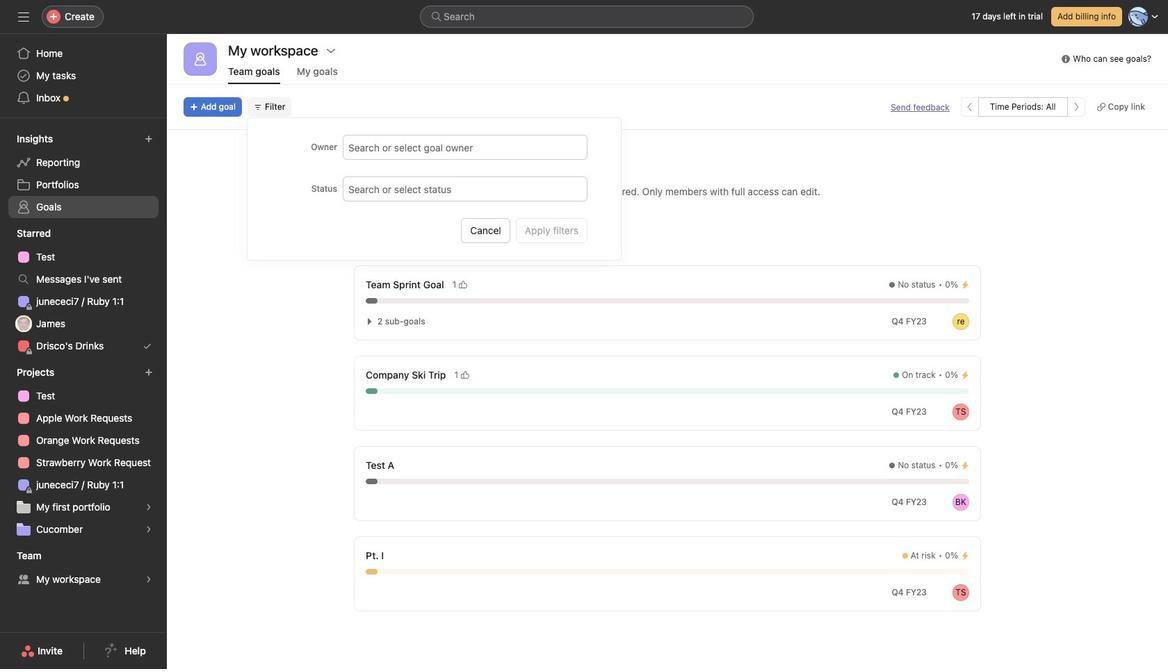 Task type: describe. For each thing, give the bounding box(es) containing it.
1 vertical spatial 1 like. click to like this task image
[[461, 371, 470, 380]]

see details, cucomber image
[[145, 526, 153, 534]]

new insights image
[[145, 135, 153, 143]]

show options image
[[325, 45, 337, 56]]

projects element
[[0, 360, 167, 544]]

Search or select status text field
[[349, 181, 580, 198]]

starred element
[[0, 221, 167, 360]]

teams element
[[0, 544, 167, 594]]



Task type: vqa. For each thing, say whether or not it's contained in the screenshot.
Invite
no



Task type: locate. For each thing, give the bounding box(es) containing it.
2 toggle owner popover image from the top
[[953, 495, 970, 511]]

Search or select goal owner text field
[[349, 139, 580, 156]]

1 vertical spatial toggle owner popover image
[[953, 495, 970, 511]]

Mission title text field
[[346, 141, 416, 173]]

new project or portfolio image
[[145, 369, 153, 377]]

copy link image
[[1097, 103, 1106, 111]]

0 vertical spatial toggle owner popover image
[[953, 404, 970, 421]]

1 like. click to like this task image
[[459, 281, 468, 289], [461, 371, 470, 380]]

1 toggle owner popover image from the top
[[953, 404, 970, 421]]

0 vertical spatial 1 like. click to like this task image
[[459, 281, 468, 289]]

toggle owner popover image
[[953, 404, 970, 421], [953, 585, 970, 602]]

list box
[[420, 6, 754, 28]]

see details, my first portfolio image
[[145, 504, 153, 512]]

1 toggle owner popover image from the top
[[953, 314, 970, 330]]

0 vertical spatial toggle owner popover image
[[953, 314, 970, 330]]

insights element
[[0, 127, 167, 221]]

1 vertical spatial toggle owner popover image
[[953, 585, 970, 602]]

hide sidebar image
[[18, 11, 29, 22]]

global element
[[0, 34, 167, 118]]

toggle owner popover image
[[953, 314, 970, 330], [953, 495, 970, 511]]

see details, my workspace image
[[145, 576, 153, 584]]

2 toggle owner popover image from the top
[[953, 585, 970, 602]]



